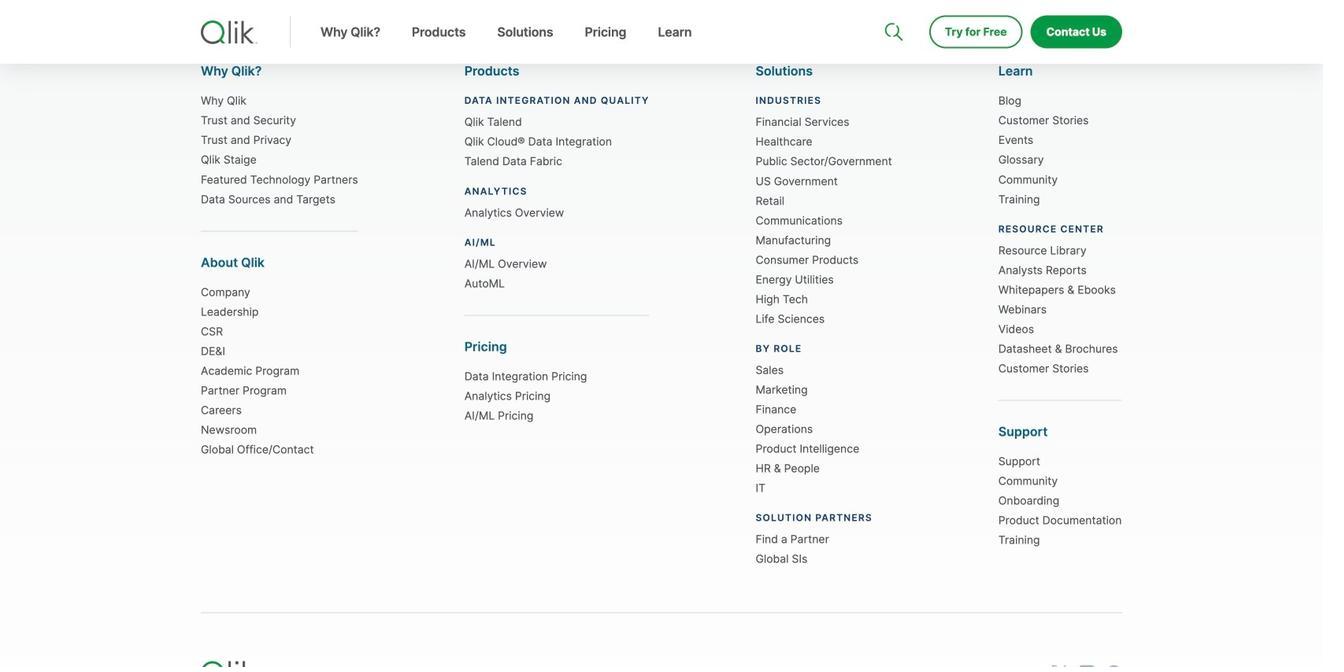 Task type: vqa. For each thing, say whether or not it's contained in the screenshot.
Company image
no



Task type: describe. For each thing, give the bounding box(es) containing it.
twitter image
[[1051, 666, 1067, 668]]

linkedin image
[[1079, 666, 1095, 668]]

2 qlik image from the top
[[201, 662, 256, 668]]

support image
[[886, 0, 899, 13]]



Task type: locate. For each thing, give the bounding box(es) containing it.
1 vertical spatial qlik image
[[201, 662, 256, 668]]

0 vertical spatial qlik image
[[201, 20, 258, 44]]

facebook image
[[1106, 666, 1122, 668]]

login image
[[1072, 0, 1085, 13]]

qlik image
[[201, 20, 258, 44], [201, 662, 256, 668]]

1 qlik image from the top
[[201, 20, 258, 44]]



